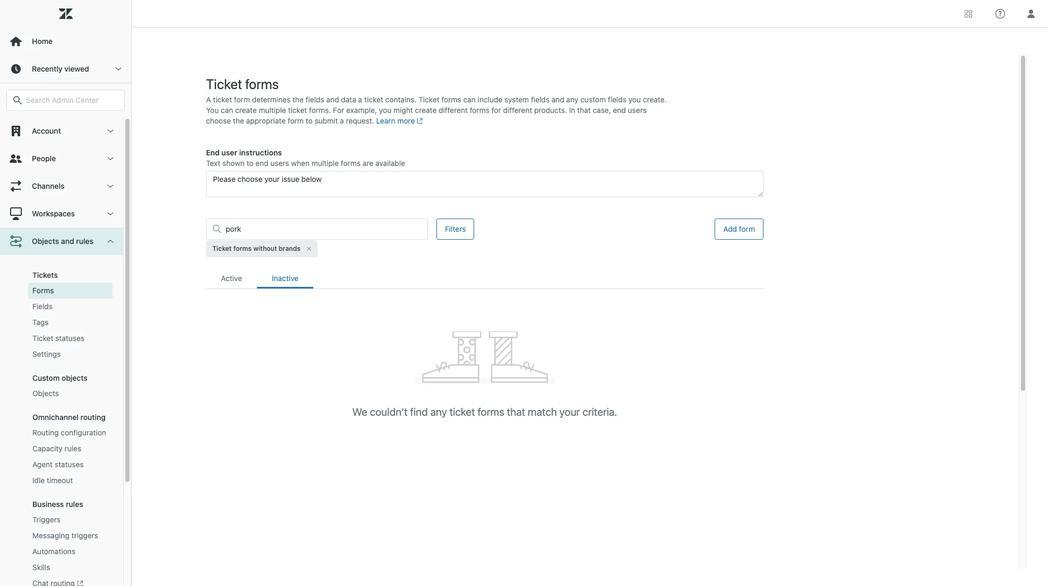Task type: vqa. For each thing, say whether or not it's contained in the screenshot.
your within the content-title 'REGION'
no



Task type: locate. For each thing, give the bounding box(es) containing it.
objects left the and
[[32, 237, 59, 246]]

rules up triggers link
[[66, 500, 83, 509]]

None search field
[[1, 90, 130, 111]]

home button
[[0, 28, 131, 55]]

skills
[[32, 564, 50, 573]]

workspaces
[[32, 209, 75, 218]]

messaging triggers link
[[28, 529, 113, 544]]

Search Admin Center field
[[26, 96, 118, 105]]

statuses for ticket statuses
[[55, 334, 84, 343]]

capacity
[[32, 445, 63, 454]]

tree
[[0, 117, 131, 587]]

zendesk products image
[[965, 10, 973, 17]]

tree item inside "primary" element
[[0, 228, 123, 587]]

channels
[[32, 182, 65, 191]]

1 vertical spatial rules
[[65, 445, 81, 454]]

messaging
[[32, 532, 69, 541]]

home
[[32, 37, 53, 46]]

tags link
[[28, 315, 113, 331]]

business rules element
[[32, 500, 83, 509]]

ticket statuses link
[[28, 331, 113, 347]]

tags element
[[32, 318, 49, 328]]

1 vertical spatial statuses
[[55, 461, 84, 470]]

tree inside "primary" element
[[0, 117, 131, 587]]

agent statuses
[[32, 461, 84, 470]]

capacity rules
[[32, 445, 81, 454]]

rules inside dropdown button
[[76, 237, 93, 246]]

user menu image
[[1025, 7, 1038, 20]]

objects and rules
[[32, 237, 93, 246]]

objects inside dropdown button
[[32, 237, 59, 246]]

triggers
[[71, 532, 98, 541]]

omnichannel
[[32, 413, 79, 422]]

tree item containing objects and rules
[[0, 228, 123, 587]]

viewed
[[64, 64, 89, 73]]

custom objects element
[[32, 374, 88, 383]]

recently viewed
[[32, 64, 89, 73]]

ticket statuses
[[32, 334, 84, 343]]

0 vertical spatial statuses
[[55, 334, 84, 343]]

statuses down capacity rules link
[[55, 461, 84, 470]]

objects for objects and rules
[[32, 237, 59, 246]]

tickets element
[[32, 271, 58, 280]]

statuses
[[55, 334, 84, 343], [55, 461, 84, 470]]

custom
[[32, 374, 60, 383]]

tree containing account
[[0, 117, 131, 587]]

primary element
[[0, 0, 132, 587]]

rules
[[76, 237, 93, 246], [65, 445, 81, 454], [66, 500, 83, 509]]

0 vertical spatial rules
[[76, 237, 93, 246]]

objects inside group
[[32, 389, 59, 398]]

objects down custom
[[32, 389, 59, 398]]

2 vertical spatial rules
[[66, 500, 83, 509]]

custom objects
[[32, 374, 88, 383]]

omnichannel routing
[[32, 413, 106, 422]]

capacity rules link
[[28, 441, 113, 457]]

0 vertical spatial objects
[[32, 237, 59, 246]]

idle
[[32, 476, 45, 485]]

tree item
[[0, 228, 123, 587]]

1 vertical spatial objects
[[32, 389, 59, 398]]

statuses down tags link
[[55, 334, 84, 343]]

automations link
[[28, 544, 113, 560]]

routing configuration link
[[28, 425, 113, 441]]

fields element
[[32, 302, 53, 312]]

skills link
[[28, 560, 113, 576]]

recently
[[32, 64, 62, 73]]

objects
[[32, 237, 59, 246], [32, 389, 59, 398]]

rules down routing configuration link
[[65, 445, 81, 454]]

rules right the and
[[76, 237, 93, 246]]

triggers
[[32, 516, 61, 525]]

rules for capacity rules
[[65, 445, 81, 454]]

ticket statuses element
[[32, 334, 84, 344]]

routing
[[32, 429, 59, 438]]

skills element
[[32, 563, 50, 574]]

channels button
[[0, 173, 123, 200]]



Task type: describe. For each thing, give the bounding box(es) containing it.
tickets
[[32, 271, 58, 280]]

automations element
[[32, 547, 75, 558]]

forms link
[[28, 283, 113, 299]]

account
[[32, 126, 61, 135]]

settings element
[[32, 350, 61, 360]]

business rules
[[32, 500, 83, 509]]

account button
[[0, 117, 123, 145]]

messaging triggers element
[[32, 531, 98, 542]]

people
[[32, 154, 56, 163]]

agent statuses element
[[32, 460, 84, 471]]

help image
[[996, 9, 1005, 18]]

triggers element
[[32, 515, 61, 526]]

forms
[[32, 286, 54, 295]]

routing configuration
[[32, 429, 106, 438]]

rules for business rules
[[66, 500, 83, 509]]

objects and rules group
[[0, 255, 123, 587]]

business
[[32, 500, 64, 509]]

people button
[[0, 145, 123, 173]]

configuration
[[61, 429, 106, 438]]

none search field inside "primary" element
[[1, 90, 130, 111]]

fields
[[32, 302, 53, 311]]

objects
[[62, 374, 88, 383]]

omnichannel routing element
[[32, 413, 106, 422]]

routing configuration element
[[32, 428, 106, 439]]

settings link
[[28, 347, 113, 363]]

objects link
[[28, 386, 113, 402]]

objects and rules button
[[0, 228, 123, 255]]

routing
[[80, 413, 106, 422]]

workspaces button
[[0, 200, 123, 228]]

idle timeout link
[[28, 473, 113, 489]]

triggers link
[[28, 513, 113, 529]]

messaging triggers
[[32, 532, 98, 541]]

agent
[[32, 461, 53, 470]]

objects for objects
[[32, 389, 59, 398]]

ticket
[[32, 334, 53, 343]]

and
[[61, 237, 74, 246]]

agent statuses link
[[28, 457, 113, 473]]

automations
[[32, 548, 75, 557]]

idle timeout element
[[32, 476, 73, 487]]

timeout
[[47, 476, 73, 485]]

recently viewed button
[[0, 55, 131, 83]]

forms element
[[32, 286, 54, 296]]

objects element
[[32, 389, 59, 399]]

idle timeout
[[32, 476, 73, 485]]

capacity rules element
[[32, 444, 81, 455]]

statuses for agent statuses
[[55, 461, 84, 470]]

tags
[[32, 318, 49, 327]]

settings
[[32, 350, 61, 359]]

fields link
[[28, 299, 113, 315]]



